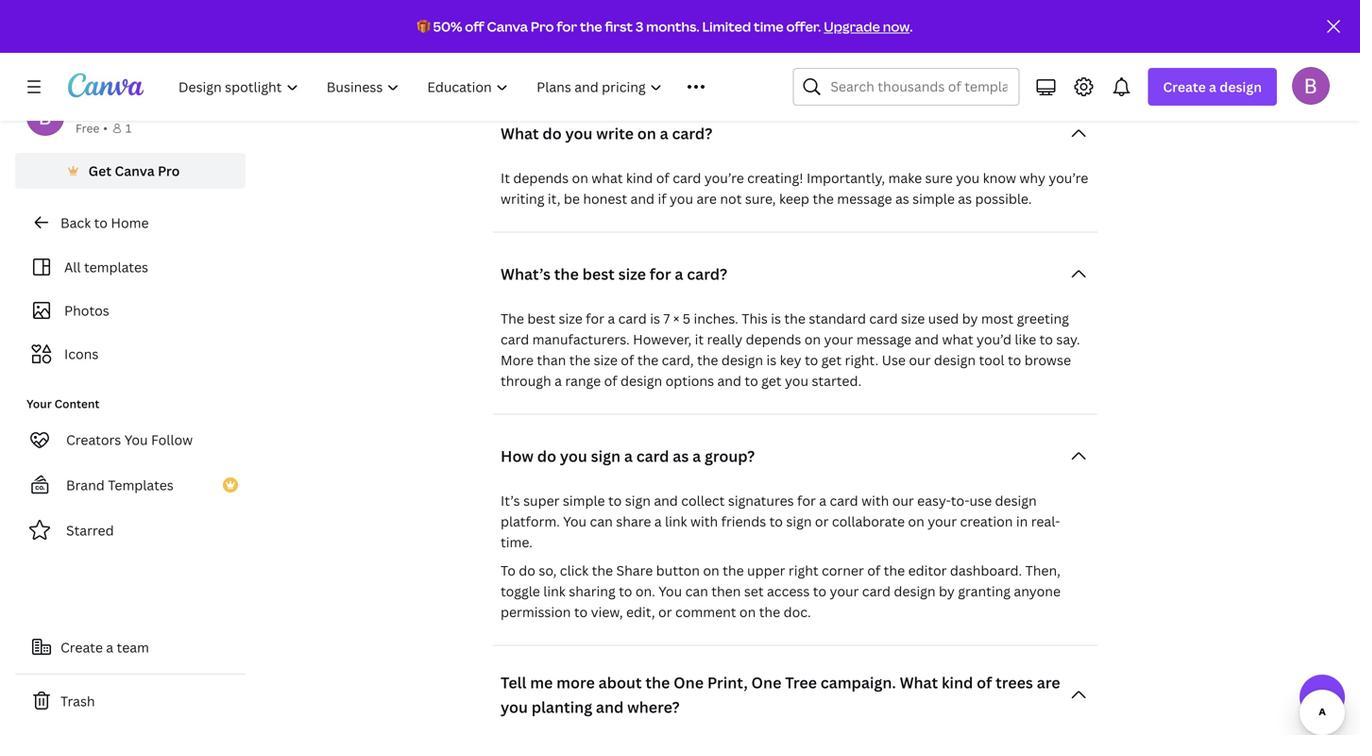 Task type: locate. For each thing, give the bounding box(es) containing it.
is left key
[[767, 352, 777, 370]]

for
[[557, 17, 577, 35], [650, 264, 671, 285], [586, 310, 605, 328], [797, 492, 816, 510]]

is
[[973, 29, 984, 46], [650, 310, 660, 328], [771, 310, 781, 328], [767, 352, 777, 370]]

0 horizontal spatial with
[[691, 513, 718, 531]]

on down the easy- at the bottom
[[908, 513, 925, 531]]

are inside it depends on what kind of card you're creating! importantly, make sure you know why you're writing it, be honest and if you are not sure, keep the message as simple as possible.
[[697, 190, 717, 208]]

1 vertical spatial share
[[616, 513, 651, 531]]

2 vertical spatial or
[[658, 604, 672, 622]]

importantly,
[[807, 169, 885, 187]]

1 vertical spatial what
[[900, 673, 938, 694]]

message
[[837, 190, 892, 208], [857, 331, 912, 349]]

time
[[754, 17, 784, 35]]

do for what
[[543, 123, 562, 144]]

1 vertical spatial kind
[[942, 673, 973, 694]]

write
[[596, 123, 634, 144]]

1 horizontal spatial pro
[[531, 17, 554, 35]]

link down the so,
[[543, 583, 566, 601]]

get up the started.
[[822, 352, 842, 370]]

1 vertical spatial canva
[[115, 162, 155, 180]]

it
[[501, 169, 510, 187]]

0 vertical spatial make
[[797, 29, 831, 46]]

card? up inches.
[[687, 264, 728, 285]]

a inside dropdown button
[[675, 264, 683, 285]]

0 horizontal spatial by
[[939, 583, 955, 601]]

you're
[[705, 169, 744, 187], [1049, 169, 1089, 187]]

changes?
[[834, 29, 893, 46]]

pro up 'back to home' link
[[158, 162, 180, 180]]

it inside or, click the three dots icon on the upper-right corner. then, select the corresponding social media platform icon you wish to post your ecard. you can share it on facebook, instagram, twitter, tumblr, pinterest, or linkedin. want to make changes? your design is saved on the cloud, and you can go back and edit anytime.
[[909, 8, 917, 26]]

0 horizontal spatial link
[[543, 583, 566, 601]]

or inside or, click the three dots icon on the upper-right corner. then, select the corresponding social media platform icon you wish to post your ecard. you can share it on facebook, instagram, twitter, tumblr, pinterest, or linkedin. want to make changes? your design is saved on the cloud, and you can go back and edit anytime.
[[667, 29, 680, 46]]

can inside the to do so, click the share button on the upper right corner of the editor dashboard. then, toggle link sharing to on. you can then set access to your card design by granting anyone permission to view, edit, or comment on the doc.
[[685, 583, 708, 601]]

your
[[896, 29, 925, 46], [26, 396, 52, 412]]

1 horizontal spatial your
[[896, 29, 925, 46]]

home
[[111, 214, 149, 232]]

click inside or, click the three dots icon on the upper-right corner. then, select the corresponding social media platform icon you wish to post your ecard. you can share it on facebook, instagram, twitter, tumblr, pinterest, or linkedin. want to make changes? your design is saved on the cloud, and you can go back and edit anytime.
[[522, 0, 551, 5]]

simple inside it's super simple to sign and collect signatures for a card with our easy-to-use design platform. you can share a link with friends to sign or collaborate on your creation in real- time.
[[563, 492, 605, 510]]

size up range
[[594, 352, 618, 370]]

1 vertical spatial link
[[543, 583, 566, 601]]

however,
[[633, 331, 692, 349]]

0 vertical spatial with
[[862, 492, 889, 510]]

you right if
[[670, 190, 693, 208]]

about
[[599, 673, 642, 694]]

card inside it depends on what kind of card you're creating! importantly, make sure you know why you're writing it, be honest and if you are not sure, keep the message as simple as possible.
[[673, 169, 701, 187]]

2 vertical spatial do
[[519, 562, 536, 580]]

do inside "dropdown button"
[[537, 447, 556, 467]]

pinterest,
[[601, 29, 663, 46]]

back
[[642, 49, 672, 67]]

1 vertical spatial best
[[527, 310, 556, 328]]

1 horizontal spatial share
[[870, 8, 905, 26]]

best
[[582, 264, 615, 285], [527, 310, 556, 328]]

icon
[[648, 0, 675, 5], [602, 8, 629, 26]]

a inside button
[[106, 639, 113, 657]]

media
[[501, 8, 540, 26]]

creators you follow link
[[15, 421, 246, 459]]

three
[[578, 0, 612, 5]]

sign down how do you sign a card as a group? at bottom
[[625, 492, 651, 510]]

what inside tell me more about the one print, one tree campaign. what kind of trees are you planting and where?
[[900, 673, 938, 694]]

1 vertical spatial create
[[60, 639, 103, 657]]

it depends on what kind of card you're creating! importantly, make sure you know why you're writing it, be honest and if you are not sure, keep the message as simple as possible.
[[501, 169, 1089, 208]]

and inside it's super simple to sign and collect signatures for a card with our easy-to-use design platform. you can share a link with friends to sign or collaborate on your creation in real- time.
[[654, 492, 678, 510]]

link inside it's super simple to sign and collect signatures for a card with our easy-to-use design platform. you can share a link with friends to sign or collaborate on your creation in real- time.
[[665, 513, 687, 531]]

share down select at the top right of page
[[870, 8, 905, 26]]

pro
[[531, 17, 554, 35], [158, 162, 180, 180]]

your down upper-
[[740, 8, 769, 26]]

brand
[[66, 477, 105, 495]]

this
[[742, 310, 768, 328]]

you right how
[[560, 447, 587, 467]]

share inside or, click the three dots icon on the upper-right corner. then, select the corresponding social media platform icon you wish to post your ecard. you can share it on facebook, instagram, twitter, tumblr, pinterest, or linkedin. want to make changes? your design is saved on the cloud, and you can go back and edit anytime.
[[870, 8, 905, 26]]

card inside "how do you sign a card as a group?" "dropdown button"
[[636, 447, 669, 467]]

best inside dropdown button
[[582, 264, 615, 285]]

honest
[[583, 190, 627, 208]]

0 vertical spatial create
[[1163, 78, 1206, 96]]

design down editor
[[894, 583, 936, 601]]

0 vertical spatial best
[[582, 264, 615, 285]]

you inside the best size for a card is 7 × 5 inches. this is the standard card size used by most greeting card manufacturers. however, it really depends on your message and what you'd like to say. more than the size of the card, the design is key to get right. use our design tool to browse through a range of design options and to get you started.
[[785, 372, 809, 390]]

templates
[[108, 477, 174, 495]]

and left collect
[[654, 492, 678, 510]]

create inside button
[[60, 639, 103, 657]]

on down standard
[[805, 331, 821, 349]]

card
[[673, 169, 701, 187], [618, 310, 647, 328], [869, 310, 898, 328], [501, 331, 529, 349], [636, 447, 669, 467], [830, 492, 858, 510], [862, 583, 891, 601]]

kind
[[626, 169, 653, 187], [942, 673, 973, 694]]

do inside dropdown button
[[543, 123, 562, 144]]

kind left trees
[[942, 673, 973, 694]]

0 vertical spatial canva
[[487, 17, 528, 35]]

0 horizontal spatial then,
[[846, 0, 881, 5]]

can left go
[[598, 49, 621, 67]]

create inside 'dropdown button'
[[1163, 78, 1206, 96]]

1 vertical spatial your
[[26, 396, 52, 412]]

do right to
[[519, 562, 536, 580]]

super
[[523, 492, 560, 510]]

0 horizontal spatial your
[[26, 396, 52, 412]]

kind up honest
[[626, 169, 653, 187]]

do for to
[[519, 562, 536, 580]]

linkedin.
[[683, 29, 741, 46]]

0 vertical spatial pro
[[531, 17, 554, 35]]

design inside the to do so, click the share button on the upper right corner of the editor dashboard. then, toggle link sharing to on. you can then set access to your card design by granting anyone permission to view, edit, or comment on the doc.
[[894, 583, 936, 601]]

are
[[697, 190, 717, 208], [1037, 673, 1060, 694]]

make left 'sure'
[[888, 169, 922, 187]]

card inside it's super simple to sign and collect signatures for a card with our easy-to-use design platform. you can share a link with friends to sign or collaborate on your creation in real- time.
[[830, 492, 858, 510]]

what inside the best size for a card is 7 × 5 inches. this is the standard card size used by most greeting card manufacturers. however, it really depends on your message and what you'd like to say. more than the size of the card, the design is key to get right. use our design tool to browse through a range of design options and to get you started.
[[942, 331, 974, 349]]

social
[[1047, 0, 1084, 5]]

do for how
[[537, 447, 556, 467]]

do inside the to do so, click the share button on the upper right corner of the editor dashboard. then, toggle link sharing to on. you can then set access to your card design by granting anyone permission to view, edit, or comment on the doc.
[[519, 562, 536, 580]]

limited
[[702, 17, 751, 35]]

0 horizontal spatial one
[[674, 673, 704, 694]]

0 horizontal spatial depends
[[513, 169, 569, 187]]

0 horizontal spatial make
[[797, 29, 831, 46]]

pro up cloud,
[[531, 17, 554, 35]]

1 one from the left
[[674, 673, 704, 694]]

get
[[822, 352, 842, 370], [762, 372, 782, 390]]

card? right write
[[672, 123, 713, 144]]

with down collect
[[691, 513, 718, 531]]

the right keep
[[813, 190, 834, 208]]

a
[[1209, 78, 1217, 96], [660, 123, 669, 144], [675, 264, 683, 285], [608, 310, 615, 328], [555, 372, 562, 390], [624, 447, 633, 467], [693, 447, 701, 467], [819, 492, 827, 510], [654, 513, 662, 531], [106, 639, 113, 657]]

0 vertical spatial kind
[[626, 169, 653, 187]]

1 horizontal spatial link
[[665, 513, 687, 531]]

1 horizontal spatial what
[[942, 331, 974, 349]]

dots
[[616, 0, 644, 5]]

of inside it depends on what kind of card you're creating! importantly, make sure you know why you're writing it, be honest and if you are not sure, keep the message as simple as possible.
[[656, 169, 670, 187]]

can up comment
[[685, 583, 708, 601]]

all templates
[[64, 258, 148, 276]]

your inside or, click the three dots icon on the upper-right corner. then, select the corresponding social media platform icon you wish to post your ecard. you can share it on facebook, instagram, twitter, tumblr, pinterest, or linkedin. want to make changes? your design is saved on the cloud, and you can go back and edit anytime.
[[896, 29, 925, 46]]

0 vertical spatial our
[[909, 352, 931, 370]]

right inside or, click the three dots icon on the upper-right corner. then, select the corresponding social media platform icon you wish to post your ecard. you can share it on facebook, instagram, twitter, tumblr, pinterest, or linkedin. want to make changes? your design is saved on the cloud, and you can go back and edit anytime.
[[765, 0, 795, 5]]

0 vertical spatial it
[[909, 8, 917, 26]]

1 vertical spatial what
[[942, 331, 974, 349]]

1 horizontal spatial it
[[909, 8, 917, 26]]

on inside it's super simple to sign and collect signatures for a card with our easy-to-use design platform. you can share a link with friends to sign or collaborate on your creation in real- time.
[[908, 513, 925, 531]]

0 vertical spatial sign
[[591, 447, 621, 467]]

then, inside the to do so, click the share button on the upper right corner of the editor dashboard. then, toggle link sharing to on. you can then set access to your card design by granting anyone permission to view, edit, or comment on the doc.
[[1026, 562, 1061, 580]]

make down ecard.
[[797, 29, 831, 46]]

1 vertical spatial make
[[888, 169, 922, 187]]

0 vertical spatial or
[[667, 29, 680, 46]]

0 vertical spatial then,
[[846, 0, 881, 5]]

1 horizontal spatial what
[[900, 673, 938, 694]]

1 vertical spatial depends
[[746, 331, 801, 349]]

share
[[870, 8, 905, 26], [616, 513, 651, 531]]

the
[[554, 0, 575, 5], [698, 0, 719, 5], [926, 0, 947, 5], [580, 17, 602, 35], [1047, 29, 1068, 46], [813, 190, 834, 208], [554, 264, 579, 285], [784, 310, 806, 328], [569, 352, 591, 370], [637, 352, 659, 370], [697, 352, 718, 370], [592, 562, 613, 580], [723, 562, 744, 580], [884, 562, 905, 580], [759, 604, 780, 622], [646, 673, 670, 694]]

1 horizontal spatial you're
[[1049, 169, 1089, 187]]

our
[[909, 352, 931, 370], [892, 492, 914, 510]]

0 vertical spatial right
[[765, 0, 795, 5]]

what
[[592, 169, 623, 187], [942, 331, 974, 349]]

for up manufacturers.
[[586, 310, 605, 328]]

or down the wish
[[667, 29, 680, 46]]

view,
[[591, 604, 623, 622]]

the up 'where?'
[[646, 673, 670, 694]]

best right the
[[527, 310, 556, 328]]

1 vertical spatial right
[[789, 562, 819, 580]]

0 horizontal spatial kind
[[626, 169, 653, 187]]

0 vertical spatial are
[[697, 190, 717, 208]]

card? for what do you write on a card?
[[672, 123, 713, 144]]

easy-
[[917, 492, 951, 510]]

0 vertical spatial your
[[896, 29, 925, 46]]

message inside it depends on what kind of card you're creating! importantly, make sure you know why you're writing it, be honest and if you are not sure, keep the message as simple as possible.
[[837, 190, 892, 208]]

1 vertical spatial simple
[[563, 492, 605, 510]]

0 horizontal spatial as
[[673, 447, 689, 467]]

starred
[[66, 522, 114, 540]]

do left write
[[543, 123, 562, 144]]

depends
[[513, 169, 569, 187], [746, 331, 801, 349]]

0 vertical spatial do
[[543, 123, 562, 144]]

use
[[970, 492, 992, 510]]

size inside dropdown button
[[618, 264, 646, 285]]

what up it
[[501, 123, 539, 144]]

link inside the to do so, click the share button on the upper right corner of the editor dashboard. then, toggle link sharing to on. you can then set access to your card design by granting anyone permission to view, edit, or comment on the doc.
[[543, 583, 566, 601]]

facebook,
[[940, 8, 1005, 26]]

to-
[[951, 492, 970, 510]]

kind inside tell me more about the one print, one tree campaign. what kind of trees are you planting and where?
[[942, 673, 973, 694]]

on down set on the bottom
[[740, 604, 756, 622]]

what up honest
[[592, 169, 623, 187]]

1 horizontal spatial depends
[[746, 331, 801, 349]]

or left collaborate
[[815, 513, 829, 531]]

your left content
[[26, 396, 52, 412]]

you inside tell me more about the one print, one tree campaign. what kind of trees are you planting and where?
[[501, 698, 528, 718]]

design up in
[[995, 492, 1037, 510]]

0 horizontal spatial create
[[60, 639, 103, 657]]

make inside or, click the three dots icon on the upper-right corner. then, select the corresponding social media platform icon you wish to post your ecard. you can share it on facebook, instagram, twitter, tumblr, pinterest, or linkedin. want to make changes? your design is saved on the cloud, and you can go back and edit anytime.
[[797, 29, 831, 46]]

0 vertical spatial what
[[501, 123, 539, 144]]

get
[[88, 162, 112, 180]]

0 horizontal spatial click
[[522, 0, 551, 5]]

by right used
[[962, 310, 978, 328]]

the up platform
[[554, 0, 575, 5]]

top level navigation element
[[166, 68, 748, 106], [166, 68, 748, 106]]

1 vertical spatial card?
[[687, 264, 728, 285]]

right up ecard.
[[765, 0, 795, 5]]

used
[[928, 310, 959, 328]]

by inside the best size for a card is 7 × 5 inches. this is the standard card size used by most greeting card manufacturers. however, it really depends on your message and what you'd like to say. more than the size of the card, the design is key to get right. use our design tool to browse through a range of design options and to get you started.
[[962, 310, 978, 328]]

the inside what's the best size for a card? dropdown button
[[554, 264, 579, 285]]

or
[[667, 29, 680, 46], [815, 513, 829, 531], [658, 604, 672, 622]]

1 vertical spatial icon
[[602, 8, 629, 26]]

1 horizontal spatial then,
[[1026, 562, 1061, 580]]

the down however, on the top
[[637, 352, 659, 370]]

of right corner
[[867, 562, 881, 580]]

do right how
[[537, 447, 556, 467]]

1 vertical spatial or
[[815, 513, 829, 531]]

design down card,
[[621, 372, 662, 390]]

access
[[767, 583, 810, 601]]

0 horizontal spatial it
[[695, 331, 704, 349]]

your down corner
[[830, 583, 859, 601]]

click up media
[[522, 0, 551, 5]]

link down collect
[[665, 513, 687, 531]]

our right use
[[909, 352, 931, 370]]

the inside it depends on what kind of card you're creating! importantly, make sure you know why you're writing it, be honest and if you are not sure, keep the message as simple as possible.
[[813, 190, 834, 208]]

as
[[896, 190, 909, 208], [958, 190, 972, 208], [673, 447, 689, 467]]

set
[[744, 583, 764, 601]]

1 vertical spatial sign
[[625, 492, 651, 510]]

0 vertical spatial what
[[592, 169, 623, 187]]

and down used
[[915, 331, 939, 349]]

size up manufacturers.
[[559, 310, 583, 328]]

trash
[[60, 693, 95, 711]]

for up 7
[[650, 264, 671, 285]]

you right the "platform."
[[563, 513, 587, 531]]

of left trees
[[977, 673, 992, 694]]

what down used
[[942, 331, 974, 349]]

the down set on the bottom
[[759, 604, 780, 622]]

how do you sign a card as a group?
[[501, 447, 755, 467]]

icon down dots
[[602, 8, 629, 26]]

1 vertical spatial then,
[[1026, 562, 1061, 580]]

design inside or, click the three dots icon on the upper-right corner. then, select the corresponding social media platform icon you wish to post your ecard. you can share it on facebook, instagram, twitter, tumblr, pinterest, or linkedin. want to make changes? your design is saved on the cloud, and you can go back and edit anytime.
[[929, 29, 970, 46]]

the right what's
[[554, 264, 579, 285]]

0 horizontal spatial you're
[[705, 169, 744, 187]]

0 vertical spatial by
[[962, 310, 978, 328]]

creators you follow
[[66, 431, 193, 449]]

use
[[882, 352, 906, 370]]

create a design
[[1163, 78, 1262, 96]]

0 horizontal spatial best
[[527, 310, 556, 328]]

of
[[656, 169, 670, 187], [621, 352, 634, 370], [604, 372, 617, 390], [867, 562, 881, 580], [977, 673, 992, 694]]

are inside tell me more about the one print, one tree campaign. what kind of trees are you planting and where?
[[1037, 673, 1060, 694]]

is down facebook,
[[973, 29, 984, 46]]

1 horizontal spatial by
[[962, 310, 978, 328]]

0 vertical spatial message
[[837, 190, 892, 208]]

0 horizontal spatial share
[[616, 513, 651, 531]]

simple down 'sure'
[[913, 190, 955, 208]]

the inside tell me more about the one print, one tree campaign. what kind of trees are you planting and where?
[[646, 673, 670, 694]]

0 horizontal spatial pro
[[158, 162, 180, 180]]

be
[[564, 190, 580, 208]]

1 vertical spatial pro
[[158, 162, 180, 180]]

to down signatures
[[770, 513, 783, 531]]

or,
[[501, 0, 519, 5]]

your inside or, click the three dots icon on the upper-right corner. then, select the corresponding social media platform icon you wish to post your ecard. you can share it on facebook, instagram, twitter, tumblr, pinterest, or linkedin. want to make changes? your design is saved on the cloud, and you can go back and edit anytime.
[[740, 8, 769, 26]]

1 vertical spatial by
[[939, 583, 955, 601]]

of inside the to do so, click the share button on the upper right corner of the editor dashboard. then, toggle link sharing to on. you can then set access to your card design by granting anyone permission to view, edit, or comment on the doc.
[[867, 562, 881, 580]]

1 vertical spatial click
[[560, 562, 589, 580]]

you're up not on the top right of page
[[705, 169, 744, 187]]

click inside the to do so, click the share button on the upper right corner of the editor dashboard. then, toggle link sharing to on. you can then set access to your card design by granting anyone permission to view, edit, or comment on the doc.
[[560, 562, 589, 580]]

to down sharing
[[574, 604, 588, 622]]

corresponding
[[951, 0, 1044, 5]]

1 vertical spatial get
[[762, 372, 782, 390]]

None search field
[[793, 68, 1020, 106]]

is left 7
[[650, 310, 660, 328]]

what right campaign.
[[900, 673, 938, 694]]

you down key
[[785, 372, 809, 390]]

1 vertical spatial do
[[537, 447, 556, 467]]

2 vertical spatial sign
[[786, 513, 812, 531]]

1 horizontal spatial simple
[[913, 190, 955, 208]]

editor
[[908, 562, 947, 580]]

where?
[[627, 698, 680, 718]]

1 horizontal spatial are
[[1037, 673, 1060, 694]]

1 horizontal spatial make
[[888, 169, 922, 187]]

your inside it's super simple to sign and collect signatures for a card with our easy-to-use design platform. you can share a link with friends to sign or collaborate on your creation in real- time.
[[928, 513, 957, 531]]

get down key
[[762, 372, 782, 390]]

what inside it depends on what kind of card you're creating! importantly, make sure you know why you're writing it, be honest and if you are not sure, keep the message as simple as possible.
[[592, 169, 623, 187]]

1 vertical spatial our
[[892, 492, 914, 510]]

1 horizontal spatial sign
[[625, 492, 651, 510]]

message up use
[[857, 331, 912, 349]]

sign down range
[[591, 447, 621, 467]]

0 horizontal spatial icon
[[602, 8, 629, 26]]

0 vertical spatial simple
[[913, 190, 955, 208]]

0 horizontal spatial are
[[697, 190, 717, 208]]

0 vertical spatial card?
[[672, 123, 713, 144]]

your
[[740, 8, 769, 26], [824, 331, 853, 349], [928, 513, 957, 531], [830, 583, 859, 601]]

1 horizontal spatial kind
[[942, 673, 973, 694]]

you right 'sure'
[[956, 169, 980, 187]]

on inside dropdown button
[[637, 123, 656, 144]]

1 horizontal spatial icon
[[648, 0, 675, 5]]

you left write
[[565, 123, 593, 144]]

or inside it's super simple to sign and collect signatures for a card with our easy-to-use design platform. you can share a link with friends to sign or collaborate on your creation in real- time.
[[815, 513, 829, 531]]

share up share
[[616, 513, 651, 531]]

for inside what's the best size for a card? dropdown button
[[650, 264, 671, 285]]

create for create a team
[[60, 639, 103, 657]]

can up sharing
[[590, 513, 613, 531]]

size up however, on the top
[[618, 264, 646, 285]]

on right .
[[921, 8, 937, 26]]

0 vertical spatial icon
[[648, 0, 675, 5]]

your down select at the top right of page
[[896, 29, 925, 46]]

can inside it's super simple to sign and collect signatures for a card with our easy-to-use design platform. you can share a link with friends to sign or collaborate on your creation in real- time.
[[590, 513, 613, 531]]

card? inside dropdown button
[[687, 264, 728, 285]]

on up 'be'
[[572, 169, 588, 187]]

you inside it's super simple to sign and collect signatures for a card with our easy-to-use design platform. you can share a link with friends to sign or collaborate on your creation in real- time.
[[563, 513, 587, 531]]

you down corner.
[[817, 8, 841, 26]]

2 you're from the left
[[1049, 169, 1089, 187]]

started.
[[812, 372, 862, 390]]

card? inside dropdown button
[[672, 123, 713, 144]]

the
[[501, 310, 524, 328]]

0 horizontal spatial get
[[762, 372, 782, 390]]

on.
[[636, 583, 655, 601]]

of up if
[[656, 169, 670, 187]]

share inside it's super simple to sign and collect signatures for a card with our easy-to-use design platform. you can share a link with friends to sign or collaborate on your creation in real- time.
[[616, 513, 651, 531]]

card?
[[672, 123, 713, 144], [687, 264, 728, 285]]

one left print,
[[674, 673, 704, 694]]

size left used
[[901, 310, 925, 328]]

than
[[537, 352, 566, 370]]

icon up the wish
[[648, 0, 675, 5]]

click right the so,
[[560, 562, 589, 580]]

are left not on the top right of page
[[697, 190, 717, 208]]

0 horizontal spatial canva
[[115, 162, 155, 180]]

tell me more about the one print, one tree campaign. what kind of trees are you planting and where?
[[501, 673, 1060, 718]]

0 vertical spatial depends
[[513, 169, 569, 187]]

1 horizontal spatial create
[[1163, 78, 1206, 96]]

1 vertical spatial are
[[1037, 673, 1060, 694]]

1 horizontal spatial click
[[560, 562, 589, 580]]

0 vertical spatial share
[[870, 8, 905, 26]]

1 vertical spatial it
[[695, 331, 704, 349]]

right
[[765, 0, 795, 5], [789, 562, 819, 580]]



Task type: vqa. For each thing, say whether or not it's contained in the screenshot.
get
yes



Task type: describe. For each thing, give the bounding box(es) containing it.
card,
[[662, 352, 694, 370]]

off
[[465, 17, 484, 35]]

button
[[656, 562, 700, 580]]

card inside the to do so, click the share button on the upper right corner of the editor dashboard. then, toggle link sharing to on. you can then set access to your card design by granting anyone permission to view, edit, or comment on the doc.
[[862, 583, 891, 601]]

print,
[[707, 673, 748, 694]]

you inside the to do so, click the share button on the upper right corner of the editor dashboard. then, toggle link sharing to on. you can then set access to your card design by granting anyone permission to view, edit, or comment on the doc.
[[659, 583, 682, 601]]

design down really
[[722, 352, 763, 370]]

by inside the to do so, click the share button on the upper right corner of the editor dashboard. then, toggle link sharing to on. you can then set access to your card design by granting anyone permission to view, edit, or comment on the doc.
[[939, 583, 955, 601]]

options
[[666, 372, 714, 390]]

photos link
[[26, 293, 234, 329]]

wish
[[660, 8, 688, 26]]

kind inside it depends on what kind of card you're creating! importantly, make sure you know why you're writing it, be honest and if you are not sure, keep the message as simple as possible.
[[626, 169, 653, 187]]

a inside dropdown button
[[660, 123, 669, 144]]

really
[[707, 331, 743, 349]]

through
[[501, 372, 551, 390]]

the down really
[[697, 352, 718, 370]]

platform
[[543, 8, 599, 26]]

creating!
[[747, 169, 803, 187]]

ecard.
[[773, 8, 814, 26]]

trees
[[996, 673, 1033, 694]]

×
[[673, 310, 680, 328]]

the up sharing
[[592, 562, 613, 580]]

go
[[624, 49, 639, 67]]

1
[[126, 120, 132, 136]]

sharing
[[569, 583, 616, 601]]

you down dots
[[633, 8, 656, 26]]

right inside the to do so, click the share button on the upper right corner of the editor dashboard. then, toggle link sharing to on. you can then set access to your card design by granting anyone permission to view, edit, or comment on the doc.
[[789, 562, 819, 580]]

post
[[708, 8, 737, 26]]

create for create a design
[[1163, 78, 1206, 96]]

corner
[[822, 562, 864, 580]]

signatures
[[728, 492, 794, 510]]

depends inside the best size for a card is 7 × 5 inches. this is the standard card size used by most greeting card manufacturers. however, it really depends on your message and what you'd like to say. more than the size of the card, the design is key to get right. use our design tool to browse through a range of design options and to get you started.
[[746, 331, 801, 349]]

you left "follow"
[[124, 431, 148, 449]]

edit
[[703, 49, 728, 67]]

back
[[60, 214, 91, 232]]

to down how do you sign a card as a group? at bottom
[[608, 492, 622, 510]]

best inside the best size for a card is 7 × 5 inches. this is the standard card size used by most greeting card manufacturers. however, it really depends on your message and what you'd like to say. more than the size of the card, the design is key to get right. use our design tool to browse through a range of design options and to get you started.
[[527, 310, 556, 328]]

on down instagram,
[[1027, 29, 1044, 46]]

possible.
[[975, 190, 1032, 208]]

make inside it depends on what kind of card you're creating! importantly, make sure you know why you're writing it, be honest and if you are not sure, keep the message as simple as possible.
[[888, 169, 922, 187]]

offer.
[[786, 17, 821, 35]]

creation
[[960, 513, 1013, 531]]

0 horizontal spatial what
[[501, 123, 539, 144]]

you inside or, click the three dots icon on the upper-right corner. then, select the corresponding social media platform icon you wish to post your ecard. you can share it on facebook, instagram, twitter, tumblr, pinterest, or linkedin. want to make changes? your design is saved on the cloud, and you can go back and edit anytime.
[[817, 8, 841, 26]]

it's super simple to sign and collect signatures for a card with our easy-to-use design platform. you can share a link with friends to sign or collaborate on your creation in real- time.
[[501, 492, 1060, 552]]

the left editor
[[884, 562, 905, 580]]

instagram,
[[1008, 8, 1075, 26]]

message inside the best size for a card is 7 × 5 inches. this is the standard card size used by most greeting card manufacturers. however, it really depends on your message and what you'd like to say. more than the size of the card, the design is key to get right. use our design tool to browse through a range of design options and to get you started.
[[857, 331, 912, 349]]

create a team button
[[15, 629, 246, 667]]

1 vertical spatial with
[[691, 513, 718, 531]]

simple inside it depends on what kind of card you're creating! importantly, make sure you know why you're writing it, be honest and if you are not sure, keep the message as simple as possible.
[[913, 190, 955, 208]]

of right range
[[604, 372, 617, 390]]

of inside tell me more about the one print, one tree campaign. what kind of trees are you planting and where?
[[977, 673, 992, 694]]

to right back
[[94, 214, 108, 232]]

friends
[[721, 513, 766, 531]]

brand templates link
[[15, 467, 246, 504]]

to
[[501, 562, 516, 580]]

more
[[501, 352, 534, 370]]

inches.
[[694, 310, 739, 328]]

the down manufacturers.
[[569, 352, 591, 370]]

pro inside get canva pro 'button'
[[158, 162, 180, 180]]

1 horizontal spatial get
[[822, 352, 842, 370]]

it inside the best size for a card is 7 × 5 inches. this is the standard card size used by most greeting card manufacturers. however, it really depends on your message and what you'd like to say. more than the size of the card, the design is key to get right. use our design tool to browse through a range of design options and to get you started.
[[695, 331, 704, 349]]

your inside the best size for a card is 7 × 5 inches. this is the standard card size used by most greeting card manufacturers. however, it really depends on your message and what you'd like to say. more than the size of the card, the design is key to get right. use our design tool to browse through a range of design options and to get you started.
[[824, 331, 853, 349]]

then, inside or, click the three dots icon on the upper-right corner. then, select the corresponding social media platform icon you wish to post your ecard. you can share it on facebook, instagram, twitter, tumblr, pinterest, or linkedin. want to make changes? your design is saved on the cloud, and you can go back and edit anytime.
[[846, 0, 881, 5]]

photos
[[64, 302, 109, 320]]

tumblr,
[[551, 29, 598, 46]]

create a team
[[60, 639, 149, 657]]

sure
[[925, 169, 953, 187]]

5
[[683, 310, 691, 328]]

a inside 'dropdown button'
[[1209, 78, 1217, 96]]

card? for what's the best size for a card?
[[687, 264, 728, 285]]

on up the wish
[[678, 0, 694, 5]]

how do you sign a card as a group? button
[[493, 438, 1098, 476]]

design inside it's super simple to sign and collect signatures for a card with our easy-to-use design platform. you can share a link with friends to sign or collaborate on your creation in real- time.
[[995, 492, 1037, 510]]

saved
[[987, 29, 1024, 46]]

upgrade now button
[[824, 17, 910, 35]]

.
[[910, 17, 913, 35]]

your inside the to do so, click the share button on the upper right corner of the editor dashboard. then, toggle link sharing to on. you can then set access to your card design by granting anyone permission to view, edit, or comment on the doc.
[[830, 583, 859, 601]]

2 horizontal spatial as
[[958, 190, 972, 208]]

what's the best size for a card? button
[[493, 256, 1098, 293]]

what do you write on a card?
[[501, 123, 713, 144]]

of down however, on the top
[[621, 352, 634, 370]]

follow
[[151, 431, 193, 449]]

1 horizontal spatial with
[[862, 492, 889, 510]]

sign inside "dropdown button"
[[591, 447, 621, 467]]

is right the 'this' at right
[[771, 310, 781, 328]]

like
[[1015, 331, 1036, 349]]

•
[[103, 120, 108, 136]]

months.
[[646, 17, 700, 35]]

to right like on the right top of page
[[1040, 331, 1053, 349]]

first
[[605, 17, 633, 35]]

corner.
[[798, 0, 843, 5]]

our inside the best size for a card is 7 × 5 inches. this is the standard card size used by most greeting card manufacturers. however, it really depends on your message and what you'd like to say. more than the size of the card, the design is key to get right. use our design tool to browse through a range of design options and to get you started.
[[909, 352, 931, 370]]

on inside it depends on what kind of card you're creating! importantly, make sure you know why you're writing it, be honest and if you are not sure, keep the message as simple as possible.
[[572, 169, 588, 187]]

cloud,
[[501, 49, 540, 67]]

for right twitter,
[[557, 17, 577, 35]]

upper-
[[722, 0, 765, 5]]

to right options
[[745, 372, 758, 390]]

the down three
[[580, 17, 602, 35]]

and left edit
[[675, 49, 700, 67]]

keep
[[779, 190, 810, 208]]

on inside the best size for a card is 7 × 5 inches. this is the standard card size used by most greeting card manufacturers. however, it really depends on your message and what you'd like to say. more than the size of the card, the design is key to get right. use our design tool to browse through a range of design options and to get you started.
[[805, 331, 821, 349]]

your content
[[26, 396, 100, 412]]

1 horizontal spatial canva
[[487, 17, 528, 35]]

for inside the best size for a card is 7 × 5 inches. this is the standard card size used by most greeting card manufacturers. however, it really depends on your message and what you'd like to say. more than the size of the card, the design is key to get right. use our design tool to browse through a range of design options and to get you started.
[[586, 310, 605, 328]]

free
[[76, 120, 99, 136]]

to left on. at the left bottom of the page
[[619, 583, 632, 601]]

back to home
[[60, 214, 149, 232]]

select
[[884, 0, 923, 5]]

it's
[[501, 492, 520, 510]]

know
[[983, 169, 1016, 187]]

our inside it's super simple to sign and collect signatures for a card with our easy-to-use design platform. you can share a link with friends to sign or collaborate on your creation in real- time.
[[892, 492, 914, 510]]

and inside it depends on what kind of card you're creating! importantly, make sure you know why you're writing it, be honest and if you are not sure, keep the message as simple as possible.
[[631, 190, 655, 208]]

right.
[[845, 352, 879, 370]]

create a design button
[[1148, 68, 1277, 106]]

want
[[744, 29, 777, 46]]

to right key
[[805, 352, 818, 370]]

the up then
[[723, 562, 744, 580]]

3
[[636, 17, 644, 35]]

writing
[[501, 190, 545, 208]]

time.
[[501, 534, 533, 552]]

what's
[[501, 264, 551, 285]]

greeting
[[1017, 310, 1069, 328]]

key
[[780, 352, 802, 370]]

to down corner
[[813, 583, 827, 601]]

the right select at the top right of page
[[926, 0, 947, 5]]

or inside the to do so, click the share button on the upper right corner of the editor dashboard. then, toggle link sharing to on. you can then set access to your card design by granting anyone permission to view, edit, or comment on the doc.
[[658, 604, 672, 622]]

2 one from the left
[[752, 673, 782, 694]]

1 horizontal spatial as
[[896, 190, 909, 208]]

icons link
[[26, 336, 234, 372]]

templates
[[84, 258, 148, 276]]

the right the 'this' at right
[[784, 310, 806, 328]]

the down instagram,
[[1047, 29, 1068, 46]]

on up then
[[703, 562, 720, 580]]

Search search field
[[831, 69, 1007, 105]]

standard
[[809, 310, 866, 328]]

then
[[712, 583, 741, 601]]

tool
[[979, 352, 1005, 370]]

you down tumblr,
[[571, 49, 594, 67]]

canva inside 'button'
[[115, 162, 155, 180]]

range
[[565, 372, 601, 390]]

depends inside it depends on what kind of card you're creating! importantly, make sure you know why you're writing it, be honest and if you are not sure, keep the message as simple as possible.
[[513, 169, 569, 187]]

can up changes?
[[844, 8, 867, 26]]

all templates link
[[26, 249, 234, 285]]

to left post
[[692, 8, 705, 26]]

anyone
[[1014, 583, 1061, 601]]

as inside "dropdown button"
[[673, 447, 689, 467]]

7
[[663, 310, 670, 328]]

content
[[54, 396, 100, 412]]

the up post
[[698, 0, 719, 5]]

most
[[981, 310, 1014, 328]]

and inside tell me more about the one print, one tree campaign. what kind of trees are you planting and where?
[[596, 698, 624, 718]]

design inside 'dropdown button'
[[1220, 78, 1262, 96]]

manufacturers.
[[532, 331, 630, 349]]

for inside it's super simple to sign and collect signatures for a card with our easy-to-use design platform. you can share a link with friends to sign or collaborate on your creation in real- time.
[[797, 492, 816, 510]]

brand templates
[[66, 477, 174, 495]]

toggle
[[501, 583, 540, 601]]

and down tumblr,
[[543, 49, 567, 67]]

you inside "dropdown button"
[[560, 447, 587, 467]]

to down ecard.
[[780, 29, 794, 46]]

1 you're from the left
[[705, 169, 744, 187]]

to right "tool"
[[1008, 352, 1021, 370]]

bob builder image
[[1292, 67, 1330, 105]]

design left "tool"
[[934, 352, 976, 370]]

is inside or, click the three dots icon on the upper-right corner. then, select the corresponding social media platform icon you wish to post your ecard. you can share it on facebook, instagram, twitter, tumblr, pinterest, or linkedin. want to make changes? your design is saved on the cloud, and you can go back and edit anytime.
[[973, 29, 984, 46]]

🎁
[[417, 17, 430, 35]]

and right options
[[717, 372, 742, 390]]

why
[[1020, 169, 1046, 187]]



